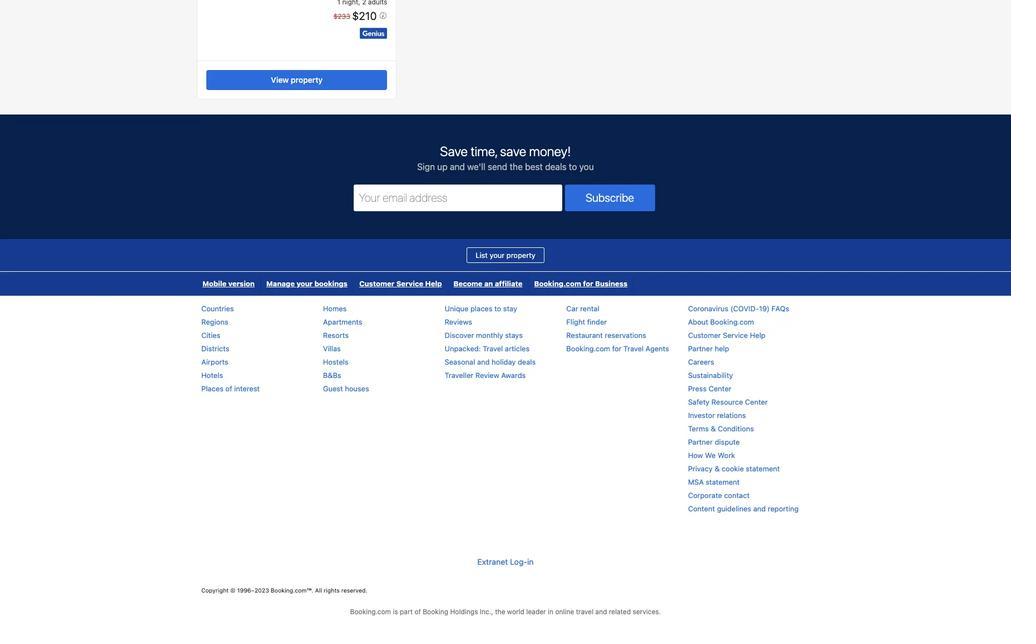 Task type: locate. For each thing, give the bounding box(es) containing it.
1 horizontal spatial for
[[612, 344, 622, 353]]

center up relations
[[745, 398, 768, 407]]

0 vertical spatial to
[[569, 162, 577, 172]]

reviews link
[[445, 318, 472, 326]]

0 horizontal spatial the
[[495, 608, 505, 616]]

reservations
[[605, 331, 646, 340]]

help down 19)
[[750, 331, 766, 340]]

seasonal
[[445, 358, 475, 366]]

0 horizontal spatial customer service help link
[[354, 272, 447, 296]]

part
[[400, 608, 413, 616]]

unpacked: travel articles link
[[445, 344, 530, 353]]

0 horizontal spatial property
[[291, 75, 323, 85]]

in
[[527, 557, 534, 567], [548, 608, 553, 616]]

countries link
[[201, 304, 234, 313]]

an
[[484, 279, 493, 288]]

booking.com left is
[[350, 608, 391, 616]]

0 horizontal spatial to
[[494, 304, 501, 313]]

booking.com up car
[[534, 279, 581, 288]]

1 horizontal spatial of
[[415, 608, 421, 616]]

and left reporting
[[753, 504, 766, 513]]

booking.com down 'coronavirus (covid-19) faqs' link
[[710, 318, 754, 326]]

center up resource
[[709, 384, 731, 393]]

cities
[[201, 331, 220, 340]]

1 vertical spatial statement
[[706, 478, 740, 487]]

your right manage at the top of page
[[297, 279, 313, 288]]

1 vertical spatial service
[[723, 331, 748, 340]]

0 horizontal spatial travel
[[483, 344, 503, 353]]

list your property
[[476, 251, 535, 260]]

restaurant
[[566, 331, 603, 340]]

navigation containing mobile version
[[197, 272, 634, 296]]

money!
[[529, 143, 571, 159]]

0 vertical spatial partner
[[688, 344, 713, 353]]

unique
[[445, 304, 469, 313]]

help
[[425, 279, 442, 288], [750, 331, 766, 340]]

0 vertical spatial statement
[[746, 464, 780, 473]]

1 vertical spatial customer
[[688, 331, 721, 340]]

for left business in the right of the page
[[583, 279, 593, 288]]

deals down 'money!' at the right of page
[[545, 162, 567, 172]]

unique places to stay link
[[445, 304, 517, 313]]

1 horizontal spatial center
[[745, 398, 768, 407]]

0 vertical spatial help
[[425, 279, 442, 288]]

help left become
[[425, 279, 442, 288]]

property right view
[[291, 75, 323, 85]]

send
[[488, 162, 507, 172]]

b&bs link
[[323, 371, 341, 380]]

travel
[[483, 344, 503, 353], [623, 344, 644, 353]]

of
[[225, 384, 232, 393], [415, 608, 421, 616]]

your right list
[[490, 251, 505, 260]]

1 horizontal spatial service
[[723, 331, 748, 340]]

1 horizontal spatial your
[[490, 251, 505, 260]]

in left online
[[548, 608, 553, 616]]

homes apartments resorts villas hostels b&bs guest houses
[[323, 304, 369, 393]]

1 vertical spatial help
[[750, 331, 766, 340]]

partner up careers
[[688, 344, 713, 353]]

0 vertical spatial for
[[583, 279, 593, 288]]

districts link
[[201, 344, 229, 353]]

guidelines
[[717, 504, 751, 513]]

0 horizontal spatial service
[[396, 279, 423, 288]]

1 vertical spatial partner
[[688, 438, 713, 447]]

0 vertical spatial center
[[709, 384, 731, 393]]

the
[[510, 162, 523, 172], [495, 608, 505, 616]]

hotels
[[201, 371, 223, 380]]

discover
[[445, 331, 474, 340]]

how we work link
[[688, 451, 735, 460]]

0 vertical spatial service
[[396, 279, 423, 288]]

booking.com
[[534, 279, 581, 288], [710, 318, 754, 326], [566, 344, 610, 353], [350, 608, 391, 616]]

safety
[[688, 398, 710, 407]]

0 horizontal spatial of
[[225, 384, 232, 393]]

0 horizontal spatial help
[[425, 279, 442, 288]]

1 travel from the left
[[483, 344, 503, 353]]

press
[[688, 384, 707, 393]]

inc.,
[[480, 608, 493, 616]]

subscribe
[[586, 191, 634, 204]]

travel inside unique places to stay reviews discover monthly stays unpacked: travel articles seasonal and holiday deals traveller review awards
[[483, 344, 503, 353]]

for down reservations
[[612, 344, 622, 353]]

booking.com inside car rental flight finder restaurant reservations booking.com for travel agents
[[566, 344, 610, 353]]

& up partner dispute 'link' on the bottom of page
[[711, 424, 716, 433]]

0 vertical spatial property
[[291, 75, 323, 85]]

reporting
[[768, 504, 799, 513]]

0 vertical spatial customer service help link
[[354, 272, 447, 296]]

your inside navigation
[[297, 279, 313, 288]]

resorts
[[323, 331, 349, 340]]

the down save
[[510, 162, 523, 172]]

customer right bookings
[[359, 279, 395, 288]]

0 horizontal spatial deals
[[518, 358, 536, 366]]

1 horizontal spatial travel
[[623, 344, 644, 353]]

log-
[[510, 557, 527, 567]]

0 vertical spatial customer
[[359, 279, 395, 288]]

homes
[[323, 304, 347, 313]]

the right inc.,
[[495, 608, 505, 616]]

about booking.com link
[[688, 318, 754, 326]]

corporate
[[688, 491, 722, 500]]

customer up partner help link on the bottom
[[688, 331, 721, 340]]

0 vertical spatial of
[[225, 384, 232, 393]]

services.
[[633, 608, 661, 616]]

customer service help link
[[354, 272, 447, 296], [688, 331, 766, 340]]

0 horizontal spatial statement
[[706, 478, 740, 487]]

apartments link
[[323, 318, 362, 326]]

list your property link
[[467, 247, 544, 263]]

booking.com down the 'restaurant'
[[566, 344, 610, 353]]

discover monthly stays link
[[445, 331, 523, 340]]

privacy
[[688, 464, 713, 473]]

to inside unique places to stay reviews discover monthly stays unpacked: travel articles seasonal and holiday deals traveller review awards
[[494, 304, 501, 313]]

1 vertical spatial deals
[[518, 358, 536, 366]]

1 vertical spatial in
[[548, 608, 553, 616]]

coronavirus
[[688, 304, 728, 313]]

1 vertical spatial property
[[507, 251, 535, 260]]

to left stay
[[494, 304, 501, 313]]

and right up
[[450, 162, 465, 172]]

service inside coronavirus (covid-19) faqs about booking.com customer service help partner help careers sustainability press center safety resource center investor relations terms & conditions partner dispute how we work privacy & cookie statement msa statement corporate contact content guidelines and reporting
[[723, 331, 748, 340]]

of right the part
[[415, 608, 421, 616]]

statement up the corporate contact link
[[706, 478, 740, 487]]

0 horizontal spatial for
[[583, 279, 593, 288]]

help
[[715, 344, 729, 353]]

relations
[[717, 411, 746, 420]]

booking.com™.
[[271, 587, 313, 594]]

1 horizontal spatial the
[[510, 162, 523, 172]]

privacy & cookie statement link
[[688, 464, 780, 473]]

1 vertical spatial the
[[495, 608, 505, 616]]

regions
[[201, 318, 228, 326]]

partner down terms
[[688, 438, 713, 447]]

in right extranet
[[527, 557, 534, 567]]

&
[[711, 424, 716, 433], [715, 464, 720, 473]]

1 horizontal spatial in
[[548, 608, 553, 616]]

0 vertical spatial the
[[510, 162, 523, 172]]

to inside save time, save money! sign up and we'll send the best deals to you
[[569, 162, 577, 172]]

2 travel from the left
[[623, 344, 644, 353]]

flight
[[566, 318, 585, 326]]

and inside unique places to stay reviews discover monthly stays unpacked: travel articles seasonal and holiday deals traveller review awards
[[477, 358, 490, 366]]

to
[[569, 162, 577, 172], [494, 304, 501, 313]]

0 vertical spatial in
[[527, 557, 534, 567]]

0 vertical spatial deals
[[545, 162, 567, 172]]

places
[[201, 384, 223, 393]]

copyright
[[201, 587, 229, 594]]

hostels link
[[323, 358, 348, 366]]

1 vertical spatial customer service help link
[[688, 331, 766, 340]]

1 vertical spatial of
[[415, 608, 421, 616]]

property
[[291, 75, 323, 85], [507, 251, 535, 260]]

conditions
[[718, 424, 754, 433]]

customer inside navigation
[[359, 279, 395, 288]]

of right places
[[225, 384, 232, 393]]

articles
[[505, 344, 530, 353]]

navigation
[[197, 272, 634, 296]]

finder
[[587, 318, 607, 326]]

1 partner from the top
[[688, 344, 713, 353]]

1 vertical spatial for
[[612, 344, 622, 353]]

view property
[[271, 75, 323, 85]]

1 vertical spatial to
[[494, 304, 501, 313]]

car rental flight finder restaurant reservations booking.com for travel agents
[[566, 304, 669, 353]]

service inside navigation
[[396, 279, 423, 288]]

reviews
[[445, 318, 472, 326]]

deals inside save time, save money! sign up and we'll send the best deals to you
[[545, 162, 567, 172]]

travel up seasonal and holiday deals "link"
[[483, 344, 503, 353]]

is
[[393, 608, 398, 616]]

copyright © 1996–2023 booking.com™. all rights reserved.
[[201, 587, 367, 594]]

property up affiliate
[[507, 251, 535, 260]]

agents
[[646, 344, 669, 353]]

manage your bookings link
[[261, 272, 353, 296]]

0 horizontal spatial customer
[[359, 279, 395, 288]]

1 horizontal spatial deals
[[545, 162, 567, 172]]

statement right 'cookie'
[[746, 464, 780, 473]]

0 horizontal spatial center
[[709, 384, 731, 393]]

manage
[[266, 279, 295, 288]]

1 horizontal spatial help
[[750, 331, 766, 340]]

& up 'msa statement' link
[[715, 464, 720, 473]]

0 horizontal spatial your
[[297, 279, 313, 288]]

travel down reservations
[[623, 344, 644, 353]]

guest houses link
[[323, 384, 369, 393]]

for inside car rental flight finder restaurant reservations booking.com for travel agents
[[612, 344, 622, 353]]

1 horizontal spatial to
[[569, 162, 577, 172]]

seasonal and holiday deals link
[[445, 358, 536, 366]]

0 horizontal spatial in
[[527, 557, 534, 567]]

deals down articles
[[518, 358, 536, 366]]

1 vertical spatial your
[[297, 279, 313, 288]]

1 horizontal spatial customer
[[688, 331, 721, 340]]

1 horizontal spatial customer service help link
[[688, 331, 766, 340]]

navigation inside the save time, save money! footer
[[197, 272, 634, 296]]

2 partner from the top
[[688, 438, 713, 447]]

flight finder link
[[566, 318, 607, 326]]

restaurant reservations link
[[566, 331, 646, 340]]

booking.com for business link
[[529, 272, 633, 296]]

0 vertical spatial your
[[490, 251, 505, 260]]

1 horizontal spatial property
[[507, 251, 535, 260]]

and up traveller review awards link
[[477, 358, 490, 366]]

to left you
[[569, 162, 577, 172]]



Task type: describe. For each thing, give the bounding box(es) containing it.
careers
[[688, 358, 714, 366]]

the inside save time, save money! sign up and we'll send the best deals to you
[[510, 162, 523, 172]]

rights
[[324, 587, 340, 594]]

how
[[688, 451, 703, 460]]

resource
[[712, 398, 743, 407]]

1996–2023
[[237, 587, 269, 594]]

review
[[475, 371, 499, 380]]

houses
[[345, 384, 369, 393]]

contact
[[724, 491, 750, 500]]

and inside coronavirus (covid-19) faqs about booking.com customer service help partner help careers sustainability press center safety resource center investor relations terms & conditions partner dispute how we work privacy & cookie statement msa statement corporate contact content guidelines and reporting
[[753, 504, 766, 513]]

booking.com inside coronavirus (covid-19) faqs about booking.com customer service help partner help careers sustainability press center safety resource center investor relations terms & conditions partner dispute how we work privacy & cookie statement msa statement corporate contact content guidelines and reporting
[[710, 318, 754, 326]]

customer inside coronavirus (covid-19) faqs about booking.com customer service help partner help careers sustainability press center safety resource center investor relations terms & conditions partner dispute how we work privacy & cookie statement msa statement corporate contact content guidelines and reporting
[[688, 331, 721, 340]]

save time, save money! sign up and we'll send the best deals to you
[[417, 143, 594, 172]]

villas link
[[323, 344, 341, 353]]

unpacked:
[[445, 344, 481, 353]]

time,
[[471, 143, 497, 159]]

msa statement link
[[688, 478, 740, 487]]

traveller review awards link
[[445, 371, 526, 380]]

booking.com is part of booking holdings inc., the world leader in online travel and related services.
[[350, 608, 661, 616]]

subscribe button
[[565, 185, 655, 211]]

deals inside unique places to stay reviews discover monthly stays unpacked: travel articles seasonal and holiday deals traveller review awards
[[518, 358, 536, 366]]

press center link
[[688, 384, 731, 393]]

customer service help
[[359, 279, 442, 288]]

faqs
[[772, 304, 789, 313]]

travel inside car rental flight finder restaurant reservations booking.com for travel agents
[[623, 344, 644, 353]]

booking.com for business
[[534, 279, 628, 288]]

affiliate
[[495, 279, 523, 288]]

related
[[609, 608, 631, 616]]

your for bookings
[[297, 279, 313, 288]]

cities link
[[201, 331, 220, 340]]

customer service help link for partner help
[[688, 331, 766, 340]]

hotels link
[[201, 371, 223, 380]]

booking.com inside booking.com for business "link"
[[534, 279, 581, 288]]

stays
[[505, 331, 523, 340]]

bookings
[[315, 279, 348, 288]]

partner dispute link
[[688, 438, 740, 447]]

(covid-
[[730, 304, 759, 313]]

world
[[507, 608, 524, 616]]

1 vertical spatial &
[[715, 464, 720, 473]]

$210
[[352, 9, 379, 22]]

we
[[705, 451, 716, 460]]

view property link
[[206, 70, 387, 90]]

view
[[271, 75, 289, 85]]

mobile version
[[202, 279, 255, 288]]

1 horizontal spatial statement
[[746, 464, 780, 473]]

cookie
[[722, 464, 744, 473]]

help inside coronavirus (covid-19) faqs about booking.com customer service help partner help careers sustainability press center safety resource center investor relations terms & conditions partner dispute how we work privacy & cookie statement msa statement corporate contact content guidelines and reporting
[[750, 331, 766, 340]]

manage your bookings
[[266, 279, 348, 288]]

you
[[579, 162, 594, 172]]

0 vertical spatial &
[[711, 424, 716, 433]]

extranet log-in
[[477, 557, 534, 567]]

sustainability
[[688, 371, 733, 380]]

terms & conditions link
[[688, 424, 754, 433]]

we'll
[[467, 162, 485, 172]]

car
[[566, 304, 578, 313]]

booking
[[423, 608, 448, 616]]

interest
[[234, 384, 260, 393]]

car rental link
[[566, 304, 599, 313]]

leader
[[526, 608, 546, 616]]

mobile
[[202, 279, 226, 288]]

terms
[[688, 424, 709, 433]]

careers link
[[688, 358, 714, 366]]

investor
[[688, 411, 715, 420]]

19)
[[759, 304, 770, 313]]

guest
[[323, 384, 343, 393]]

customer service help link for become an affiliate
[[354, 272, 447, 296]]

save time, save money! footer
[[0, 114, 1011, 622]]

for inside "link"
[[583, 279, 593, 288]]

get the free booking.com app now region
[[197, 549, 814, 608]]

msa
[[688, 478, 704, 487]]

places
[[471, 304, 492, 313]]

countries regions cities districts airports hotels places of interest
[[201, 304, 260, 393]]

online
[[555, 608, 574, 616]]

sign
[[417, 162, 435, 172]]

1 vertical spatial center
[[745, 398, 768, 407]]

list
[[476, 251, 488, 260]]

hostels
[[323, 358, 348, 366]]

in inside extranet log-in link
[[527, 557, 534, 567]]

partner help link
[[688, 344, 729, 353]]

of inside countries regions cities districts airports hotels places of interest
[[225, 384, 232, 393]]

save
[[500, 143, 526, 159]]

resorts link
[[323, 331, 349, 340]]

and inside save time, save money! sign up and we'll send the best deals to you
[[450, 162, 465, 172]]

travel
[[576, 608, 594, 616]]

property inside the save time, save money! footer
[[507, 251, 535, 260]]

airports
[[201, 358, 228, 366]]

your for property
[[490, 251, 505, 260]]

traveller
[[445, 371, 473, 380]]

all
[[315, 587, 322, 594]]

districts
[[201, 344, 229, 353]]

awards
[[501, 371, 526, 380]]

countries
[[201, 304, 234, 313]]

and right travel
[[595, 608, 607, 616]]

reserved.
[[341, 587, 367, 594]]

content guidelines and reporting link
[[688, 504, 799, 513]]

extranet log-in link
[[477, 549, 534, 575]]

Your email address email field
[[353, 185, 562, 211]]

become an affiliate link
[[448, 272, 528, 296]]

villas
[[323, 344, 341, 353]]



Task type: vqa. For each thing, say whether or not it's contained in the screenshot.
health
no



